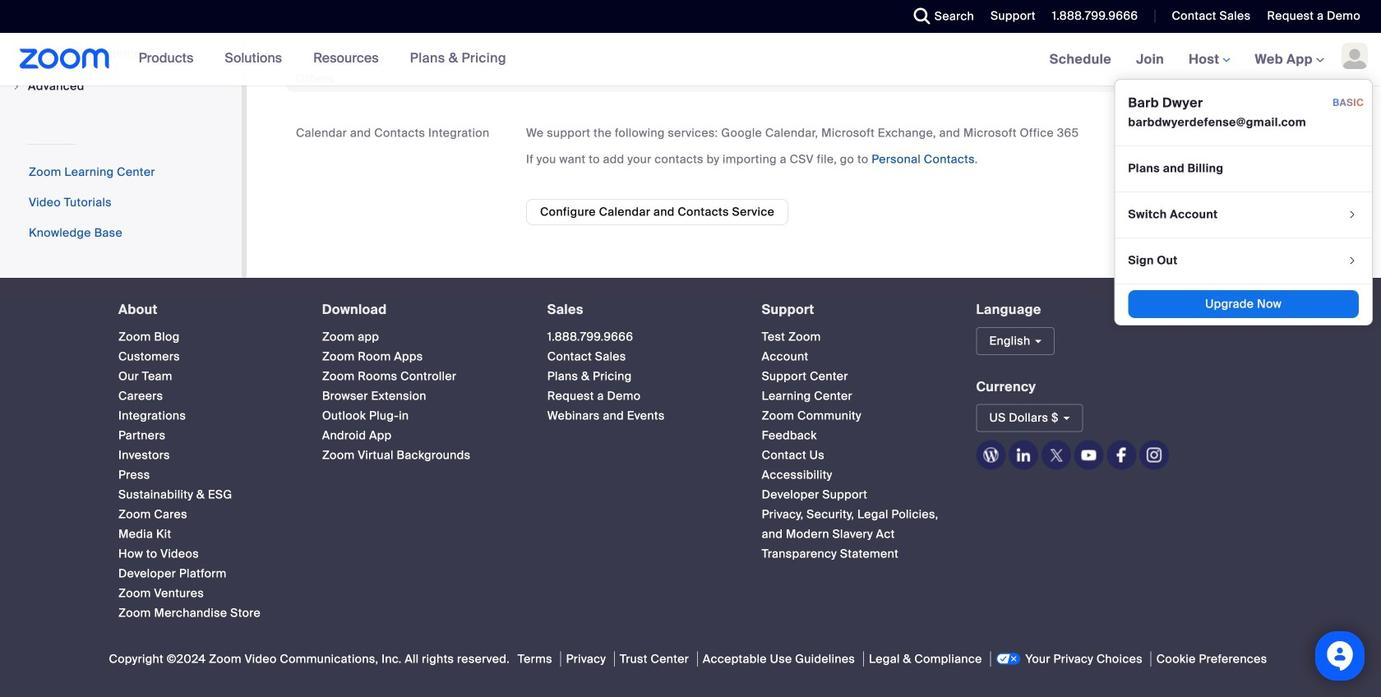 Task type: locate. For each thing, give the bounding box(es) containing it.
3 heading from the left
[[547, 303, 732, 317]]

right image
[[12, 82, 21, 91]]

banner
[[0, 33, 1381, 326]]

menu
[[1114, 79, 1373, 326]]

menu inside meetings "navigation"
[[1114, 79, 1373, 326]]

application
[[526, 0, 1332, 20]]

heading
[[118, 303, 293, 317], [322, 303, 518, 317], [547, 303, 732, 317], [762, 303, 947, 317]]

menu item
[[0, 71, 242, 102]]

meetings navigation
[[1037, 33, 1381, 326]]



Task type: describe. For each thing, give the bounding box(es) containing it.
2 heading from the left
[[322, 303, 518, 317]]

1 heading from the left
[[118, 303, 293, 317]]

admin menu menu
[[0, 0, 242, 104]]

zoom logo image
[[20, 49, 110, 69]]

profile picture image
[[1342, 43, 1368, 69]]

4 heading from the left
[[762, 303, 947, 317]]

product information navigation
[[126, 33, 519, 85]]



Task type: vqa. For each thing, say whether or not it's contained in the screenshot.
menu item
yes



